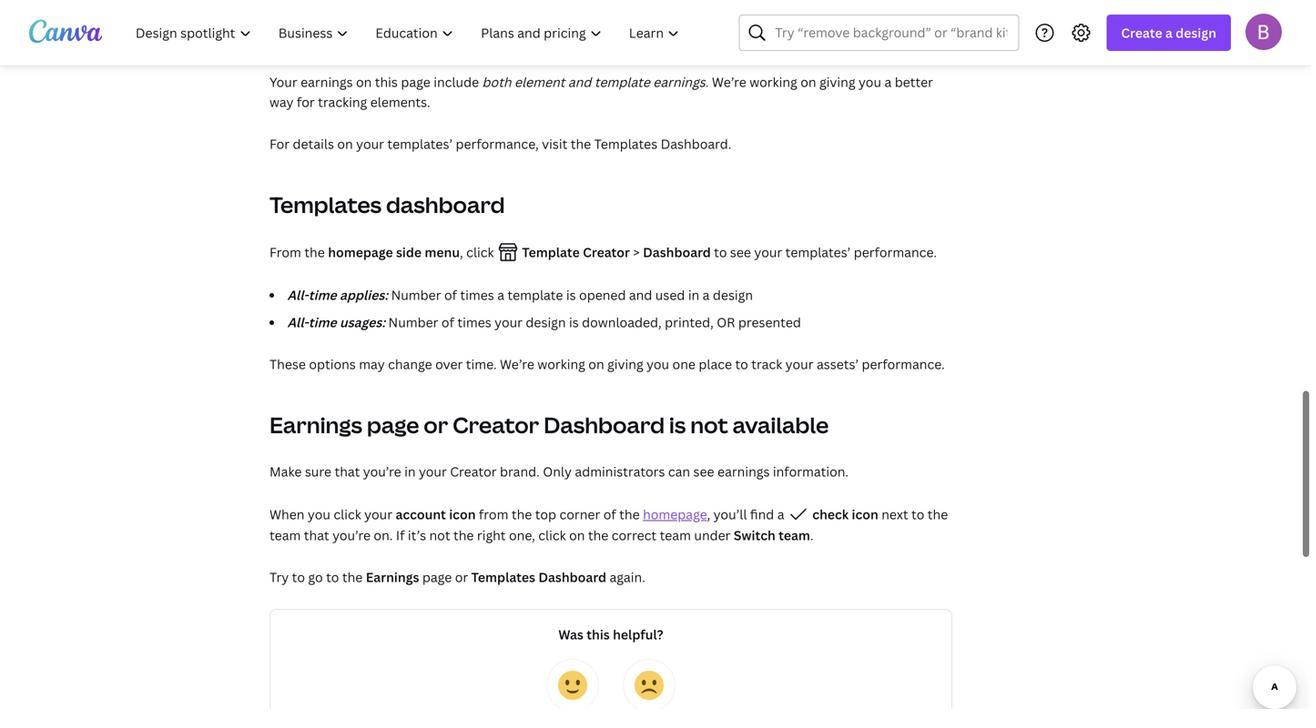 Task type: locate. For each thing, give the bounding box(es) containing it.
creator up brand.
[[453, 410, 539, 440]]

2 horizontal spatial earnings
[[718, 463, 770, 480]]

1 vertical spatial earnings
[[366, 569, 419, 586]]

2 horizontal spatial design
[[1176, 24, 1216, 41]]

0 horizontal spatial you
[[308, 506, 330, 523]]

0 vertical spatial giving
[[819, 73, 856, 91]]

1 horizontal spatial that
[[335, 463, 360, 480]]

giving inside . we're working on giving you a better way for tracking elements.
[[819, 73, 856, 91]]

0 horizontal spatial see
[[693, 463, 714, 480]]

1 vertical spatial in
[[404, 463, 416, 480]]

brand.
[[500, 463, 540, 480]]

number for all-time usages:
[[388, 314, 438, 331]]

0 vertical spatial ,
[[460, 244, 463, 261]]

on
[[356, 73, 372, 91], [801, 73, 816, 91], [337, 135, 353, 153], [588, 356, 604, 373], [569, 527, 585, 544]]

template creator
[[519, 244, 633, 261]]

you're up account
[[363, 463, 401, 480]]

you right when
[[308, 506, 330, 523]]

earnings
[[270, 410, 362, 440], [366, 569, 419, 586]]

of up over
[[442, 314, 454, 331]]

this
[[375, 73, 398, 91], [587, 626, 610, 643]]

1 vertical spatial creator
[[453, 410, 539, 440]]

make
[[270, 463, 302, 480]]

to right next
[[911, 506, 925, 523]]

this up elements.
[[375, 73, 398, 91]]

your up account
[[419, 463, 447, 480]]

0 vertical spatial .
[[705, 73, 709, 91]]

a inside dropdown button
[[1166, 24, 1173, 41]]

earnings down if
[[366, 569, 419, 586]]

icon left from
[[449, 506, 476, 523]]

usages:
[[340, 314, 385, 331]]

helpful?
[[613, 626, 663, 643]]

click right menu
[[466, 244, 494, 261]]

0 vertical spatial or
[[424, 410, 448, 440]]

1 vertical spatial that
[[304, 527, 329, 544]]

was this helpful?
[[558, 626, 663, 643]]

0 vertical spatial times
[[460, 286, 494, 304]]

2 horizontal spatial templates
[[594, 135, 658, 153]]

earnings up dashboard.
[[653, 73, 705, 91]]

and right element
[[568, 73, 591, 91]]

team down homepage link
[[660, 527, 691, 544]]

performance,
[[456, 135, 539, 153]]

to up or
[[714, 244, 727, 261]]

dashboard
[[643, 244, 711, 261], [544, 410, 665, 440], [538, 569, 606, 586]]

0 horizontal spatial homepage
[[328, 244, 393, 261]]

, up under
[[707, 506, 710, 523]]

see
[[730, 244, 751, 261], [693, 463, 714, 480]]

in right the used
[[688, 286, 699, 304]]

from
[[479, 506, 508, 523]]

1 all- from the top
[[287, 286, 308, 304]]

0 vertical spatial templates
[[594, 135, 658, 153]]

1 horizontal spatial we're
[[712, 73, 746, 91]]

2 vertical spatial of
[[603, 506, 616, 523]]

giving
[[819, 73, 856, 91], [607, 356, 643, 373]]

dashboard
[[386, 190, 505, 219]]

0 horizontal spatial we're
[[500, 356, 534, 373]]

performance.
[[854, 244, 937, 261], [862, 356, 945, 373]]

for
[[297, 93, 315, 111]]

or
[[424, 410, 448, 440], [455, 569, 468, 586]]

all- up these
[[287, 314, 308, 331]]

0 vertical spatial page
[[401, 73, 430, 91]]

1 horizontal spatial templates
[[471, 569, 535, 586]]

check
[[812, 506, 849, 523]]

. down check
[[810, 527, 814, 544]]

and left the used
[[629, 286, 652, 304]]

,
[[460, 244, 463, 261], [707, 506, 710, 523]]

, down dashboard
[[460, 244, 463, 261]]

1 vertical spatial number
[[388, 314, 438, 331]]

0 vertical spatial is
[[566, 286, 576, 304]]

1 vertical spatial or
[[455, 569, 468, 586]]

of
[[444, 286, 457, 304], [442, 314, 454, 331], [603, 506, 616, 523]]

time left usages:
[[308, 314, 337, 331]]

for details on your templates' performance, visit the templates dashboard.
[[270, 135, 732, 153]]

1 horizontal spatial see
[[730, 244, 751, 261]]

from
[[270, 244, 301, 261]]

0 vertical spatial template
[[594, 73, 650, 91]]

is up "can"
[[669, 410, 686, 440]]

the up correct
[[619, 506, 640, 523]]

times for your
[[457, 314, 491, 331]]

1 horizontal spatial ,
[[707, 506, 710, 523]]

dashboard up administrators
[[544, 410, 665, 440]]

0 horizontal spatial giving
[[607, 356, 643, 373]]

page down change
[[367, 410, 419, 440]]

0 vertical spatial working
[[750, 73, 797, 91]]

on.
[[374, 527, 393, 544]]

not right it's
[[429, 527, 450, 544]]

is left opened
[[566, 286, 576, 304]]

click inside next to the team that you're on. if it's not the right one, click on the correct team under
[[538, 527, 566, 544]]

2 vertical spatial you
[[308, 506, 330, 523]]

0 vertical spatial you
[[859, 73, 881, 91]]

1 vertical spatial is
[[569, 314, 579, 331]]

1 horizontal spatial icon
[[852, 506, 878, 523]]

bob builder image
[[1246, 13, 1282, 50]]

times
[[460, 286, 494, 304], [457, 314, 491, 331]]

templates down . we're working on giving you a better way for tracking elements.
[[594, 135, 658, 153]]

page
[[401, 73, 430, 91], [367, 410, 419, 440], [422, 569, 452, 586]]

Try "remove background" or "brand kit" search field
[[775, 15, 1007, 50]]

>
[[633, 244, 640, 261]]

of down menu
[[444, 286, 457, 304]]

in
[[688, 286, 699, 304], [404, 463, 416, 480]]

earnings up sure
[[270, 410, 362, 440]]

0 vertical spatial templates'
[[387, 135, 453, 153]]

0 horizontal spatial template
[[508, 286, 563, 304]]

not inside next to the team that you're on. if it's not the right one, click on the correct team under
[[429, 527, 450, 544]]

click
[[466, 244, 494, 261], [334, 506, 361, 523], [538, 527, 566, 544]]

2 time from the top
[[308, 314, 337, 331]]

earnings page or creator dashboard is not available
[[270, 410, 829, 440]]

.
[[705, 73, 709, 91], [810, 527, 814, 544]]

opened
[[579, 286, 626, 304]]

only
[[543, 463, 572, 480]]

. up dashboard.
[[705, 73, 709, 91]]

tracking
[[318, 93, 367, 111]]

a up "all-time usages: number of times your design is downloaded, printed, or presented"
[[497, 286, 504, 304]]

0 vertical spatial you're
[[363, 463, 401, 480]]

0 horizontal spatial working
[[537, 356, 585, 373]]

1 vertical spatial homepage
[[643, 506, 707, 523]]

dashboard.
[[661, 135, 732, 153]]

giving down downloaded,
[[607, 356, 643, 373]]

all-
[[287, 286, 308, 304], [287, 314, 308, 331]]

earnings up the tracking on the top of the page
[[301, 73, 353, 91]]

1 horizontal spatial team
[[660, 527, 691, 544]]

2 horizontal spatial you
[[859, 73, 881, 91]]

printed,
[[665, 314, 714, 331]]

when you click your account icon from the top corner of the homepage , you'll find a
[[270, 506, 788, 523]]

2 all- from the top
[[287, 314, 308, 331]]

1 horizontal spatial in
[[688, 286, 699, 304]]

icon
[[449, 506, 476, 523], [852, 506, 878, 523]]

we're up dashboard.
[[712, 73, 746, 91]]

you left the one
[[647, 356, 669, 373]]

templates' down elements.
[[387, 135, 453, 153]]

2 vertical spatial design
[[526, 314, 566, 331]]

0 horizontal spatial .
[[705, 73, 709, 91]]

a
[[1166, 24, 1173, 41], [885, 73, 892, 91], [497, 286, 504, 304], [703, 286, 710, 304], [777, 506, 784, 523]]

better
[[895, 73, 933, 91]]

1 vertical spatial templates
[[270, 190, 382, 219]]

1 horizontal spatial you
[[647, 356, 669, 373]]

dashboard right >
[[643, 244, 711, 261]]

your down the tracking on the top of the page
[[356, 135, 384, 153]]

design down 'all-time applies: number of times a template is opened and used in a design'
[[526, 314, 566, 331]]

homepage up under
[[643, 506, 707, 523]]

1 vertical spatial page
[[367, 410, 419, 440]]

not down place
[[690, 410, 728, 440]]

visit
[[542, 135, 568, 153]]

time
[[308, 286, 337, 304], [308, 314, 337, 331]]

templates' up presented on the right top of the page
[[785, 244, 851, 261]]

2 vertical spatial click
[[538, 527, 566, 544]]

0 vertical spatial of
[[444, 286, 457, 304]]

of for a
[[444, 286, 457, 304]]

a right create
[[1166, 24, 1173, 41]]

templates dashboard
[[270, 190, 505, 219]]

time left applies:
[[308, 286, 337, 304]]

1 horizontal spatial earnings
[[366, 569, 419, 586]]

applies:
[[340, 286, 388, 304]]

click right when
[[334, 506, 361, 523]]

all- for all-time applies: number of times a template is opened and used in a design
[[287, 286, 308, 304]]

a left the better
[[885, 73, 892, 91]]

include
[[434, 73, 479, 91]]

template up "all-time usages: number of times your design is downloaded, printed, or presented"
[[508, 286, 563, 304]]

see up or
[[730, 244, 751, 261]]

1 vertical spatial performance.
[[862, 356, 945, 373]]

top level navigation element
[[124, 15, 695, 51]]

assets'
[[817, 356, 859, 373]]

icon left next
[[852, 506, 878, 523]]

1 horizontal spatial this
[[587, 626, 610, 643]]

your up presented on the right top of the page
[[754, 244, 782, 261]]

team down when
[[270, 527, 301, 544]]

1 vertical spatial ,
[[707, 506, 710, 523]]

that right sure
[[335, 463, 360, 480]]

templates for performance,
[[594, 135, 658, 153]]

1 vertical spatial this
[[587, 626, 610, 643]]

create
[[1121, 24, 1162, 41]]

the left right
[[453, 527, 474, 544]]

giving down try "remove background" or "brand kit" search field on the top of page
[[819, 73, 856, 91]]

2 team from the left
[[660, 527, 691, 544]]

working inside . we're working on giving you a better way for tracking elements.
[[750, 73, 797, 91]]

number
[[391, 286, 441, 304], [388, 314, 438, 331]]

3 team from the left
[[779, 527, 810, 544]]

we're
[[712, 73, 746, 91], [500, 356, 534, 373]]

of right the corner
[[603, 506, 616, 523]]

earnings up you'll
[[718, 463, 770, 480]]

templates for earnings
[[471, 569, 535, 586]]

templates
[[594, 135, 658, 153], [270, 190, 382, 219], [471, 569, 535, 586]]

1 horizontal spatial template
[[594, 73, 650, 91]]

page down it's
[[422, 569, 452, 586]]

template right element
[[594, 73, 650, 91]]

design up or
[[713, 286, 753, 304]]

the right visit
[[571, 135, 591, 153]]

team
[[270, 527, 301, 544], [660, 527, 691, 544], [779, 527, 810, 544]]

0 vertical spatial not
[[690, 410, 728, 440]]

homepage
[[328, 244, 393, 261], [643, 506, 707, 523]]

dashboard left the again.
[[538, 569, 606, 586]]

number up change
[[388, 314, 438, 331]]

0 vertical spatial and
[[568, 73, 591, 91]]

you're
[[363, 463, 401, 480], [332, 527, 371, 544]]

click down top
[[538, 527, 566, 544]]

homepage link
[[643, 506, 707, 523]]

creator left >
[[583, 244, 630, 261]]

that
[[335, 463, 360, 480], [304, 527, 329, 544]]

1 vertical spatial see
[[693, 463, 714, 480]]

0 horizontal spatial in
[[404, 463, 416, 480]]

design right create
[[1176, 24, 1216, 41]]

team right switch
[[779, 527, 810, 544]]

and
[[568, 73, 591, 91], [629, 286, 652, 304]]

1 vertical spatial of
[[442, 314, 454, 331]]

0 horizontal spatial icon
[[449, 506, 476, 523]]

creator left brand.
[[450, 463, 497, 480]]

2 vertical spatial templates
[[471, 569, 535, 586]]

templates down details
[[270, 190, 382, 219]]

both
[[482, 73, 511, 91]]

0 vertical spatial design
[[1176, 24, 1216, 41]]

is left downloaded,
[[569, 314, 579, 331]]

see right "can"
[[693, 463, 714, 480]]

1 time from the top
[[308, 286, 337, 304]]

time.
[[466, 356, 497, 373]]

a right find
[[777, 506, 784, 523]]

in up account
[[404, 463, 416, 480]]

1 horizontal spatial or
[[455, 569, 468, 586]]

1 horizontal spatial homepage
[[643, 506, 707, 523]]

earnings
[[301, 73, 353, 91], [653, 73, 705, 91], [718, 463, 770, 480]]

0 vertical spatial see
[[730, 244, 751, 261]]

0 vertical spatial we're
[[712, 73, 746, 91]]

all- down from
[[287, 286, 308, 304]]

working
[[750, 73, 797, 91], [537, 356, 585, 373]]

your earnings on this page include both element and template earnings
[[270, 73, 705, 91]]

page up elements.
[[401, 73, 430, 91]]

the
[[571, 135, 591, 153], [304, 244, 325, 261], [512, 506, 532, 523], [619, 506, 640, 523], [928, 506, 948, 523], [453, 527, 474, 544], [588, 527, 609, 544], [342, 569, 363, 586]]

a up printed,
[[703, 286, 710, 304]]

to
[[714, 244, 727, 261], [735, 356, 748, 373], [911, 506, 925, 523], [292, 569, 305, 586], [326, 569, 339, 586]]

design
[[1176, 24, 1216, 41], [713, 286, 753, 304], [526, 314, 566, 331]]

create a design button
[[1107, 15, 1231, 51]]

1 vertical spatial design
[[713, 286, 753, 304]]

number down side
[[391, 286, 441, 304]]

1 horizontal spatial working
[[750, 73, 797, 91]]

2 horizontal spatial click
[[538, 527, 566, 544]]

homepage up applies:
[[328, 244, 393, 261]]

😔 image
[[635, 671, 664, 700]]

you left the better
[[859, 73, 881, 91]]

1 vertical spatial you're
[[332, 527, 371, 544]]

0 horizontal spatial team
[[270, 527, 301, 544]]

that down when
[[304, 527, 329, 544]]

your
[[356, 135, 384, 153], [754, 244, 782, 261], [495, 314, 523, 331], [785, 356, 814, 373], [419, 463, 447, 480], [364, 506, 392, 523]]

templates down right
[[471, 569, 535, 586]]

you're left on.
[[332, 527, 371, 544]]

0 horizontal spatial that
[[304, 527, 329, 544]]

this right was
[[587, 626, 610, 643]]

0 vertical spatial number
[[391, 286, 441, 304]]

we're right time.
[[500, 356, 534, 373]]



Task type: describe. For each thing, give the bounding box(es) containing it.
create a design
[[1121, 24, 1216, 41]]

on inside next to the team that you're on. if it's not the right one, click on the correct team under
[[569, 527, 585, 544]]

the right from
[[304, 244, 325, 261]]

1 vertical spatial we're
[[500, 356, 534, 373]]

0 horizontal spatial ,
[[460, 244, 463, 261]]

try to go to the earnings page or templates dashboard again.
[[270, 569, 645, 586]]

1 vertical spatial giving
[[607, 356, 643, 373]]

your down 'all-time applies: number of times a template is opened and used in a design'
[[495, 314, 523, 331]]

one
[[672, 356, 696, 373]]

the right next
[[928, 506, 948, 523]]

on inside . we're working on giving you a better way for tracking elements.
[[801, 73, 816, 91]]

was
[[558, 626, 584, 643]]

corner
[[559, 506, 600, 523]]

your
[[270, 73, 297, 91]]

change
[[388, 356, 432, 373]]

switch
[[734, 527, 776, 544]]

place
[[699, 356, 732, 373]]

2 icon from the left
[[852, 506, 878, 523]]

0 horizontal spatial templates
[[270, 190, 382, 219]]

0 vertical spatial performance.
[[854, 244, 937, 261]]

can
[[668, 463, 690, 480]]

over
[[435, 356, 463, 373]]

information.
[[773, 463, 849, 480]]

time for usages:
[[308, 314, 337, 331]]

to left go
[[292, 569, 305, 586]]

track
[[751, 356, 782, 373]]

all-time applies: number of times a template is opened and used in a design
[[287, 286, 753, 304]]

to inside next to the team that you're on. if it's not the right one, click on the correct team under
[[911, 506, 925, 523]]

to right go
[[326, 569, 339, 586]]

your up on.
[[364, 506, 392, 523]]

one,
[[509, 527, 535, 544]]

used
[[655, 286, 685, 304]]

is for template
[[566, 286, 576, 304]]

these
[[270, 356, 306, 373]]

account
[[396, 506, 446, 523]]

go
[[308, 569, 323, 586]]

0 horizontal spatial templates'
[[387, 135, 453, 153]]

these options may change over time. we're working on giving you one place to track your assets' performance.
[[270, 356, 945, 373]]

try
[[270, 569, 289, 586]]

0 vertical spatial in
[[688, 286, 699, 304]]

element
[[514, 73, 565, 91]]

all- for all-time usages: number of times your design is downloaded, printed, or presented
[[287, 314, 308, 331]]

presented
[[738, 314, 801, 331]]

🙂 image
[[558, 671, 587, 700]]

> dashboard to see your templates' performance.
[[633, 244, 937, 261]]

2 vertical spatial dashboard
[[538, 569, 606, 586]]

0 vertical spatial dashboard
[[643, 244, 711, 261]]

available
[[733, 410, 829, 440]]

you inside . we're working on giving you a better way for tracking elements.
[[859, 73, 881, 91]]

options
[[309, 356, 356, 373]]

1 vertical spatial .
[[810, 527, 814, 544]]

0 vertical spatial homepage
[[328, 244, 393, 261]]

2 vertical spatial creator
[[450, 463, 497, 480]]

or
[[717, 314, 735, 331]]

0 horizontal spatial and
[[568, 73, 591, 91]]

1 icon from the left
[[449, 506, 476, 523]]

0 horizontal spatial or
[[424, 410, 448, 440]]

that inside next to the team that you're on. if it's not the right one, click on the correct team under
[[304, 527, 329, 544]]

1 horizontal spatial earnings
[[653, 73, 705, 91]]

0 horizontal spatial click
[[334, 506, 361, 523]]

2 vertical spatial is
[[669, 410, 686, 440]]

for
[[270, 135, 290, 153]]

correct
[[612, 527, 657, 544]]

the down the corner
[[588, 527, 609, 544]]

when
[[270, 506, 305, 523]]

all-time usages: number of times your design is downloaded, printed, or presented
[[287, 314, 801, 331]]

next to the team that you're on. if it's not the right one, click on the correct team under
[[270, 506, 948, 544]]

number for all-time applies:
[[391, 286, 441, 304]]

the up the one,
[[512, 506, 532, 523]]

1 vertical spatial templates'
[[785, 244, 851, 261]]

0 vertical spatial creator
[[583, 244, 630, 261]]

a inside . we're working on giving you a better way for tracking elements.
[[885, 73, 892, 91]]

details
[[293, 135, 334, 153]]

right
[[477, 527, 506, 544]]

1 team from the left
[[270, 527, 301, 544]]

from the homepage side menu , click
[[270, 244, 497, 261]]

1 vertical spatial dashboard
[[544, 410, 665, 440]]

0 vertical spatial that
[[335, 463, 360, 480]]

template
[[522, 244, 580, 261]]

next
[[882, 506, 908, 523]]

1 vertical spatial working
[[537, 356, 585, 373]]

if
[[396, 527, 405, 544]]

way
[[270, 93, 294, 111]]

the right go
[[342, 569, 363, 586]]

elements.
[[370, 93, 430, 111]]

under
[[694, 527, 731, 544]]

of for your
[[442, 314, 454, 331]]

design inside dropdown button
[[1176, 24, 1216, 41]]

0 horizontal spatial earnings
[[270, 410, 362, 440]]

your right track
[[785, 356, 814, 373]]

1 horizontal spatial not
[[690, 410, 728, 440]]

time for applies:
[[308, 286, 337, 304]]

it's
[[408, 527, 426, 544]]

you'll
[[714, 506, 747, 523]]

you're inside next to the team that you're on. if it's not the right one, click on the correct team under
[[332, 527, 371, 544]]

0 vertical spatial click
[[466, 244, 494, 261]]

times for a
[[460, 286, 494, 304]]

again.
[[610, 569, 645, 586]]

sure
[[305, 463, 331, 480]]

check icon
[[809, 506, 878, 523]]

may
[[359, 356, 385, 373]]

side
[[396, 244, 422, 261]]

2 vertical spatial page
[[422, 569, 452, 586]]

1 vertical spatial template
[[508, 286, 563, 304]]

make sure that you're in your creator brand. only administrators can see earnings information.
[[270, 463, 849, 480]]

switch team .
[[734, 527, 814, 544]]

. we're working on giving you a better way for tracking elements.
[[270, 73, 933, 111]]

1 vertical spatial you
[[647, 356, 669, 373]]

is for design
[[569, 314, 579, 331]]

menu
[[425, 244, 460, 261]]

to left track
[[735, 356, 748, 373]]

. inside . we're working on giving you a better way for tracking elements.
[[705, 73, 709, 91]]

downloaded,
[[582, 314, 662, 331]]

administrators
[[575, 463, 665, 480]]

we're inside . we're working on giving you a better way for tracking elements.
[[712, 73, 746, 91]]

top
[[535, 506, 556, 523]]

find
[[750, 506, 774, 523]]

0 horizontal spatial this
[[375, 73, 398, 91]]

1 horizontal spatial and
[[629, 286, 652, 304]]

0 horizontal spatial design
[[526, 314, 566, 331]]

0 horizontal spatial earnings
[[301, 73, 353, 91]]



Task type: vqa. For each thing, say whether or not it's contained in the screenshot.
Page 1 / 1
no



